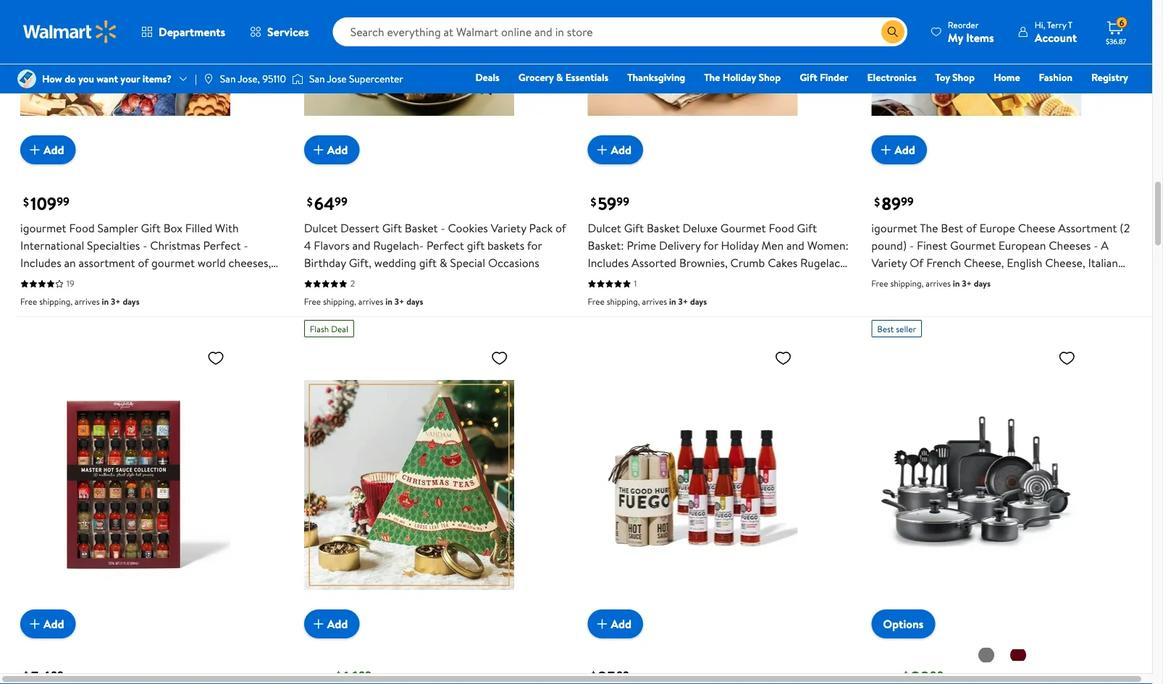Task type: locate. For each thing, give the bounding box(es) containing it.
$ 89 99
[[875, 192, 914, 216]]

gift right the wedding
[[419, 256, 437, 272]]

for
[[527, 238, 542, 254], [704, 238, 719, 254]]

igourmet for 89
[[872, 221, 918, 237]]

the right the "thanksgiving"
[[705, 70, 721, 84]]

 image left how
[[17, 70, 36, 88]]

2 horizontal spatial of
[[967, 221, 978, 237]]

1 horizontal spatial best
[[942, 221, 964, 237]]

$ inside "$ 59 99"
[[591, 195, 597, 210]]

dulcet up basket:
[[588, 221, 622, 237]]

in down great
[[670, 296, 677, 309]]

0 horizontal spatial dulcet
[[304, 221, 338, 237]]

0 horizontal spatial variety
[[491, 221, 527, 237]]

2 san from the left
[[309, 72, 325, 86]]

rugelach,
[[801, 256, 850, 272]]

dulcet up "flavors"
[[304, 221, 338, 237]]

box
[[164, 221, 183, 237]]

and
[[353, 238, 371, 254], [787, 238, 805, 254], [65, 273, 83, 289], [588, 273, 606, 289], [915, 273, 933, 289]]

1 horizontal spatial variety
[[872, 256, 908, 272]]

0 horizontal spatial food
[[69, 221, 95, 237]]

igourmet up international
[[20, 221, 66, 237]]

free shipping, arrives in 3+ days for 64
[[304, 296, 424, 309]]

2 food from the left
[[769, 221, 795, 237]]

perfect up special in the left top of the page
[[427, 238, 465, 254]]

shop right toy
[[953, 70, 975, 84]]

t
[[1069, 18, 1073, 31]]

sampler
[[98, 221, 138, 237]]

1 horizontal spatial san
[[309, 72, 325, 86]]

the up finest
[[921, 221, 939, 237]]

variety up baskets
[[491, 221, 527, 237]]

Search search field
[[333, 17, 908, 46]]

1 horizontal spatial basket
[[647, 221, 680, 237]]

best
[[942, 221, 964, 237], [878, 323, 895, 336]]

1 for from the left
[[527, 238, 542, 254]]

in for 59
[[670, 296, 677, 309]]

cheese down english
[[976, 273, 1014, 289]]

free up flash
[[304, 296, 321, 309]]

of inside the igourmet food sampler gift box filled with international specialties - christmas perfect - includes an assortment of gourmet world cheeses, crackers and sides
[[138, 256, 149, 272]]

of right the pack
[[556, 221, 567, 237]]

gift up 'prime'
[[625, 221, 644, 237]]

64
[[314, 192, 335, 216]]

1 horizontal spatial includes
[[588, 256, 629, 272]]

toy shop link
[[929, 70, 982, 85]]

deals
[[476, 70, 500, 84]]

$ for 89
[[875, 195, 881, 210]]

3+ for 64
[[395, 296, 405, 309]]

$ 59 99
[[591, 192, 630, 216]]

free shipping, arrives in 3+ days
[[872, 278, 991, 290], [20, 296, 140, 309], [304, 296, 424, 309], [588, 296, 707, 309]]

2 vertical spatial gift
[[684, 273, 702, 289]]

you
[[78, 72, 94, 86]]

free down crackers
[[20, 296, 37, 309]]

free
[[872, 278, 889, 290], [20, 296, 37, 309], [304, 296, 321, 309], [588, 296, 605, 309]]

& right "grocery"
[[557, 70, 563, 84]]

arrives
[[926, 278, 951, 290], [75, 296, 100, 309], [359, 296, 384, 309], [642, 296, 668, 309]]

shipping, down of
[[891, 278, 924, 290]]

best inside igourmet the best of europe cheese assortment (2 pound) - finest gourmet european cheeses - a variety of french cheese, english cheese, italian cheese, and spanish cheese
[[942, 221, 964, 237]]

in down french
[[954, 278, 961, 290]]

- inside dulcet dessert gift basket -  cookies variety pack of 4 flavors and rugelach- perfect gift baskets for birthday gift, wedding gift & special occasions
[[441, 221, 445, 237]]

cheese up european
[[1019, 221, 1056, 237]]

gourmet inside dulcet gift basket deluxe gourmet food gift basket: prime delivery for holiday men and women: includes assorted brownies, crumb cakes rugelach, and muffins. great gift idea!
[[721, 221, 767, 237]]

basket inside dulcet gift basket deluxe gourmet food gift basket: prime delivery for holiday men and women: includes assorted brownies, crumb cakes rugelach, and muffins. great gift idea!
[[647, 221, 680, 237]]

variety down pound)
[[872, 256, 908, 272]]

2 igourmet from the left
[[872, 221, 918, 237]]

pack
[[530, 221, 553, 237]]

0 vertical spatial holiday
[[723, 70, 757, 84]]

0 horizontal spatial  image
[[17, 70, 36, 88]]

99
[[57, 194, 69, 210], [335, 194, 348, 210], [617, 194, 630, 210], [902, 194, 914, 210], [51, 669, 64, 685], [359, 669, 372, 685], [617, 669, 630, 685]]

holiday inside dulcet gift basket deluxe gourmet food gift basket: prime delivery for holiday men and women: includes assorted brownies, crumb cakes rugelach, and muffins. great gift idea!
[[722, 238, 759, 254]]

for up 'brownies,'
[[704, 238, 719, 254]]

muffins.
[[609, 273, 650, 289]]

0 horizontal spatial &
[[440, 256, 448, 272]]

& left special in the left top of the page
[[440, 256, 448, 272]]

filled
[[185, 221, 213, 237]]

1 vertical spatial &
[[440, 256, 448, 272]]

with
[[215, 221, 239, 237]]

for inside dulcet dessert gift basket -  cookies variety pack of 4 flavors and rugelach- perfect gift baskets for birthday gift, wedding gift & special occasions
[[527, 238, 542, 254]]

and up 'gift,'
[[353, 238, 371, 254]]

0 vertical spatial gourmet
[[721, 221, 767, 237]]

includes down basket:
[[588, 256, 629, 272]]

- left cookies
[[441, 221, 445, 237]]

shipping, down 19
[[39, 296, 73, 309]]

$ inside "$ 109 99"
[[23, 195, 29, 210]]

spanish
[[936, 273, 974, 289]]

days down the idea!
[[691, 296, 707, 309]]

$ 64 99
[[307, 192, 348, 216]]

in down sides
[[102, 296, 109, 309]]

food up men
[[769, 221, 795, 237]]

add button
[[20, 136, 76, 165], [304, 136, 360, 165], [588, 136, 644, 165], [872, 136, 928, 165], [20, 611, 76, 640], [304, 611, 360, 640], [588, 611, 644, 640]]

0 horizontal spatial of
[[138, 256, 149, 272]]

arrives down 'gift,'
[[359, 296, 384, 309]]

debit
[[1042, 91, 1067, 105]]

1 $ from the left
[[23, 195, 29, 210]]

gourmet
[[721, 221, 767, 237], [951, 238, 997, 254]]

0 vertical spatial gift
[[467, 238, 485, 254]]

flash
[[310, 323, 329, 336]]

the
[[705, 70, 721, 84], [921, 221, 939, 237]]

2 $ from the left
[[307, 195, 313, 210]]

(2
[[1121, 221, 1131, 237]]

0 vertical spatial the
[[705, 70, 721, 84]]

1 horizontal spatial shop
[[953, 70, 975, 84]]

holiday
[[723, 70, 757, 84], [722, 238, 759, 254]]

san left jose
[[309, 72, 325, 86]]

add to cart image for dulcet dessert gift basket -  cookies variety pack of 4 flavors and rugelach- perfect gift baskets for birthday gift, wedding gift & special occasions image
[[310, 142, 327, 159]]

red image
[[1010, 648, 1028, 665]]

gift up rugelach-
[[382, 221, 402, 237]]

00
[[930, 669, 944, 685]]

variety
[[491, 221, 527, 237], [872, 256, 908, 272]]

$ inside $ 89 99
[[875, 195, 881, 210]]

of left europe
[[967, 221, 978, 237]]

1 horizontal spatial dulcet
[[588, 221, 622, 237]]

gift down 'brownies,'
[[684, 273, 702, 289]]

1 vertical spatial cheese
[[976, 273, 1014, 289]]

$ inside the $ 64 99
[[307, 195, 313, 210]]

dulcet for 59
[[588, 221, 622, 237]]

1 perfect from the left
[[203, 238, 241, 254]]

free shipping, arrives in 3+ days for 109
[[20, 296, 140, 309]]

days right "spanish"
[[975, 278, 991, 290]]

 image right 95110
[[292, 72, 304, 86]]

free shipping, arrives in 3+ days down 1
[[588, 296, 707, 309]]

walmart image
[[23, 20, 117, 43]]

prime
[[627, 238, 657, 254]]

1 basket from the left
[[405, 221, 438, 237]]

igourmet inside the igourmet food sampler gift box filled with international specialties - christmas perfect - includes an assortment of gourmet world cheeses, crackers and sides
[[20, 221, 66, 237]]

$ left 109 at the top left
[[23, 195, 29, 210]]

cheese, down cheeses
[[1046, 256, 1086, 272]]

$
[[23, 195, 29, 210], [307, 195, 313, 210], [591, 195, 597, 210], [875, 195, 881, 210]]

1 horizontal spatial the
[[921, 221, 939, 237]]

add to cart image for the good hurt fuego: a hot sauce gift set for hot sauce lovers, set of 7 image
[[594, 617, 611, 634]]

$ left 59
[[591, 195, 597, 210]]

for down the pack
[[527, 238, 542, 254]]

1 food from the left
[[69, 221, 95, 237]]

christmas
[[150, 238, 201, 254]]

of left the "gourmet"
[[138, 256, 149, 272]]

89
[[882, 192, 902, 216]]

gift
[[800, 70, 818, 84], [141, 221, 161, 237], [382, 221, 402, 237], [625, 221, 644, 237], [798, 221, 817, 237]]

1 dulcet from the left
[[304, 221, 338, 237]]

of
[[556, 221, 567, 237], [967, 221, 978, 237], [138, 256, 149, 272]]

days for 59
[[691, 296, 707, 309]]

- left a
[[1095, 238, 1099, 254]]

add to cart image
[[594, 142, 611, 159], [310, 617, 327, 634], [594, 617, 611, 634]]

european
[[999, 238, 1047, 254]]

in
[[954, 278, 961, 290], [102, 296, 109, 309], [386, 296, 393, 309], [670, 296, 677, 309]]

terry
[[1048, 18, 1067, 31]]

gourmet inside igourmet the best of europe cheese assortment (2 pound) - finest gourmet european cheeses - a variety of french cheese, english cheese, italian cheese, and spanish cheese
[[951, 238, 997, 254]]

igourmet
[[20, 221, 66, 237], [872, 221, 918, 237]]

one
[[1018, 91, 1040, 105]]

 image
[[203, 73, 214, 85]]

0 horizontal spatial includes
[[20, 256, 61, 272]]

includes
[[20, 256, 61, 272], [588, 256, 629, 272]]

$ left 64
[[307, 195, 313, 210]]

1 horizontal spatial perfect
[[427, 238, 465, 254]]

gourmet up men
[[721, 221, 767, 237]]

add
[[43, 142, 64, 158], [327, 142, 348, 158], [611, 142, 632, 158], [895, 142, 916, 158], [43, 617, 64, 633], [327, 617, 348, 633], [611, 617, 632, 633]]

jose
[[327, 72, 347, 86]]

gift left box
[[141, 221, 161, 237]]

1 vertical spatial holiday
[[722, 238, 759, 254]]

-
[[441, 221, 445, 237], [143, 238, 147, 254], [244, 238, 248, 254], [910, 238, 915, 254], [1095, 238, 1099, 254]]

dulcet inside dulcet gift basket deluxe gourmet food gift basket: prime delivery for holiday men and women: includes assorted brownies, crumb cakes rugelach, and muffins. great gift idea!
[[588, 221, 622, 237]]

0 vertical spatial &
[[557, 70, 563, 84]]

1 horizontal spatial cheese
[[1019, 221, 1056, 237]]

registry link
[[1086, 70, 1136, 85]]

2 includes from the left
[[588, 256, 629, 272]]

1 horizontal spatial  image
[[292, 72, 304, 86]]

0 vertical spatial cheese
[[1019, 221, 1056, 237]]

4 $ from the left
[[875, 195, 881, 210]]

free down pound)
[[872, 278, 889, 290]]

1 horizontal spatial for
[[704, 238, 719, 254]]

&
[[557, 70, 563, 84], [440, 256, 448, 272]]

options link
[[872, 611, 936, 640]]

europe
[[980, 221, 1016, 237]]

arrives down french
[[926, 278, 951, 290]]

0 horizontal spatial for
[[527, 238, 542, 254]]

gift down cookies
[[467, 238, 485, 254]]

departments button
[[129, 14, 238, 49]]

3 $ from the left
[[591, 195, 597, 210]]

1 vertical spatial variety
[[872, 256, 908, 272]]

1 horizontal spatial gourmet
[[951, 238, 997, 254]]

- left the christmas
[[143, 238, 147, 254]]

2 basket from the left
[[647, 221, 680, 237]]

add to cart image for vahdam christmas- 3 tea gift set, holiday gift and christmas gift image
[[310, 617, 327, 634]]

vahdam christmas- 3 tea gift set, holiday gift and christmas gift image
[[304, 344, 514, 628]]

 image for san
[[292, 72, 304, 86]]

$36.87
[[1107, 36, 1127, 46]]

1 horizontal spatial cheese,
[[965, 256, 1005, 272]]

1 shop from the left
[[759, 70, 781, 84]]

arrives for 59
[[642, 296, 668, 309]]

dulcet
[[304, 221, 338, 237], [588, 221, 622, 237]]

in down the wedding
[[386, 296, 393, 309]]

thanksgiving link
[[621, 70, 692, 85]]

1 igourmet from the left
[[20, 221, 66, 237]]

99 inside $ 89 99
[[902, 194, 914, 210]]

rugelach-
[[373, 238, 424, 254]]

2 for from the left
[[704, 238, 719, 254]]

0 horizontal spatial gift
[[419, 256, 437, 272]]

- up cheeses,
[[244, 238, 248, 254]]

assorted
[[632, 256, 677, 272]]

1 horizontal spatial igourmet
[[872, 221, 918, 237]]

arrives down sides
[[75, 296, 100, 309]]

 image for how
[[17, 70, 36, 88]]

cheese, up "spanish"
[[965, 256, 1005, 272]]

free for 59
[[588, 296, 605, 309]]

0 horizontal spatial shop
[[759, 70, 781, 84]]

1 horizontal spatial &
[[557, 70, 563, 84]]

days down assortment
[[123, 296, 140, 309]]

days down the wedding
[[407, 296, 424, 309]]

free down basket:
[[588, 296, 605, 309]]

and down "an"
[[65, 273, 83, 289]]

arrives down great
[[642, 296, 668, 309]]

how
[[42, 72, 62, 86]]

t-fal easy care nonstick cookware, 20 piece set, grey, dishwasher safe image
[[872, 344, 1082, 628]]

free shipping, arrives in 3+ days down 19
[[20, 296, 140, 309]]

the holiday shop
[[705, 70, 781, 84]]

best up finest
[[942, 221, 964, 237]]

1 horizontal spatial food
[[769, 221, 795, 237]]

thanksgiving
[[628, 70, 686, 84]]

0 horizontal spatial igourmet
[[20, 221, 66, 237]]

san for san jose supercenter
[[309, 72, 325, 86]]

includes up crackers
[[20, 256, 61, 272]]

shipping, down 1
[[607, 296, 640, 309]]

how do you want your items?
[[42, 72, 172, 86]]

gourmet down europe
[[951, 238, 997, 254]]

igourmet inside igourmet the best of europe cheese assortment (2 pound) - finest gourmet european cheeses - a variety of french cheese, english cheese, italian cheese, and spanish cheese
[[872, 221, 918, 237]]

1 vertical spatial gift
[[419, 256, 437, 272]]

the inside igourmet the best of europe cheese assortment (2 pound) - finest gourmet european cheeses - a variety of french cheese, english cheese, italian cheese, and spanish cheese
[[921, 221, 939, 237]]

0 horizontal spatial san
[[220, 72, 236, 86]]

shop left the gift finder
[[759, 70, 781, 84]]

 image
[[17, 70, 36, 88], [292, 72, 304, 86]]

free shipping, arrives in 3+ days down french
[[872, 278, 991, 290]]

perfect down the with
[[203, 238, 241, 254]]

$ left 89
[[875, 195, 881, 210]]

services button
[[238, 14, 322, 49]]

gift left finder
[[800, 70, 818, 84]]

95110
[[263, 72, 286, 86]]

0 horizontal spatial best
[[878, 323, 895, 336]]

Walmart Site-Wide search field
[[333, 17, 908, 46]]

brownies,
[[680, 256, 728, 272]]

cakes
[[768, 256, 798, 272]]

variety inside igourmet the best of europe cheese assortment (2 pound) - finest gourmet european cheeses - a variety of french cheese, english cheese, italian cheese, and spanish cheese
[[872, 256, 908, 272]]

best left seller in the top right of the page
[[878, 323, 895, 336]]

of inside igourmet the best of europe cheese assortment (2 pound) - finest gourmet european cheeses - a variety of french cheese, english cheese, italian cheese, and spanish cheese
[[967, 221, 978, 237]]

3+
[[963, 278, 972, 290], [111, 296, 121, 309], [395, 296, 405, 309], [679, 296, 689, 309]]

19
[[67, 278, 74, 290]]

of
[[910, 256, 924, 272]]

1 horizontal spatial of
[[556, 221, 567, 237]]

basket up rugelach-
[[405, 221, 438, 237]]

igourmet the best of europe cheese assortment (2 pound) - finest gourmet european cheeses - a variety of french cheese, english cheese, italian cheese, and spanish cheese image
[[872, 0, 1082, 153]]

dulcet inside dulcet dessert gift basket -  cookies variety pack of 4 flavors and rugelach- perfect gift baskets for birthday gift, wedding gift & special occasions
[[304, 221, 338, 237]]

add to cart image
[[26, 142, 43, 159], [310, 142, 327, 159], [878, 142, 895, 159], [26, 617, 43, 634]]

0 horizontal spatial perfect
[[203, 238, 241, 254]]

italian
[[1089, 256, 1119, 272]]

igourmet up pound)
[[872, 221, 918, 237]]

1 vertical spatial the
[[921, 221, 939, 237]]

2 shop from the left
[[953, 70, 975, 84]]

thoughtfully gourmet, master hot sauce collection sampler set, gift set of 30 image
[[20, 344, 230, 628]]

0 vertical spatial best
[[942, 221, 964, 237]]

|
[[195, 72, 197, 86]]

0 horizontal spatial cheese,
[[872, 273, 912, 289]]

2 dulcet from the left
[[588, 221, 622, 237]]

pound)
[[872, 238, 908, 254]]

1 includes from the left
[[20, 256, 61, 272]]

0 vertical spatial variety
[[491, 221, 527, 237]]

basket up delivery
[[647, 221, 680, 237]]

perfect
[[203, 238, 241, 254], [427, 238, 465, 254]]

specialties
[[87, 238, 140, 254]]

add to favorites list, the good hurt fuego: a hot sauce gift set for hot sauce lovers, set of 7 image
[[775, 350, 793, 368]]

2 horizontal spatial gift
[[684, 273, 702, 289]]

99 inside "$ 59 99"
[[617, 194, 630, 210]]

dulcet dessert gift basket -  cookies variety pack of 4 flavors and rugelach- perfect gift baskets for birthday gift, wedding gift & special occasions
[[304, 221, 567, 272]]

2 perfect from the left
[[427, 238, 465, 254]]

0 horizontal spatial basket
[[405, 221, 438, 237]]

food up international
[[69, 221, 95, 237]]

includes inside dulcet gift basket deluxe gourmet food gift basket: prime delivery for holiday men and women: includes assorted brownies, crumb cakes rugelach, and muffins. great gift idea!
[[588, 256, 629, 272]]

1 san from the left
[[220, 72, 236, 86]]

- up of
[[910, 238, 915, 254]]

san left jose,
[[220, 72, 236, 86]]

1 vertical spatial gourmet
[[951, 238, 997, 254]]

and down of
[[915, 273, 933, 289]]

san
[[220, 72, 236, 86], [309, 72, 325, 86]]

free shipping, arrives in 3+ days down 2
[[304, 296, 424, 309]]

igourmet food sampler gift box filled with international specialties - christmas perfect - includes an assortment of gourmet world cheeses, crackers and sides image
[[20, 0, 230, 153]]

cheese
[[1019, 221, 1056, 237], [976, 273, 1014, 289]]

dulcet gift basket deluxe gourmet food gift basket: prime delivery for holiday men and women: includes assorted brownies, crumb cakes rugelach, and muffins. great gift idea! image
[[588, 0, 798, 153]]

add to favorites list, thoughtfully gourmet, master hot sauce collection sampler set, gift set of 30 image
[[207, 350, 225, 368]]

0 horizontal spatial gourmet
[[721, 221, 767, 237]]

basket inside dulcet dessert gift basket -  cookies variety pack of 4 flavors and rugelach- perfect gift baskets for birthday gift, wedding gift & special occasions
[[405, 221, 438, 237]]

shipping, down 2
[[323, 296, 356, 309]]

cheese, down of
[[872, 273, 912, 289]]



Task type: vqa. For each thing, say whether or not it's contained in the screenshot.
Flash Deal
yes



Task type: describe. For each thing, give the bounding box(es) containing it.
igourmet for 109
[[20, 221, 66, 237]]

departments
[[159, 24, 225, 40]]

and up the cakes
[[787, 238, 805, 254]]

flavors
[[314, 238, 350, 254]]

cookies
[[448, 221, 488, 237]]

food inside the igourmet food sampler gift box filled with international specialties - christmas perfect - includes an assortment of gourmet world cheeses, crackers and sides
[[69, 221, 95, 237]]

1 horizontal spatial gift
[[467, 238, 485, 254]]

and inside dulcet dessert gift basket -  cookies variety pack of 4 flavors and rugelach- perfect gift baskets for birthday gift, wedding gift & special occasions
[[353, 238, 371, 254]]

international
[[20, 238, 84, 254]]

food inside dulcet gift basket deluxe gourmet food gift basket: prime delivery for holiday men and women: includes assorted brownies, crumb cakes rugelach, and muffins. great gift idea!
[[769, 221, 795, 237]]

0 horizontal spatial the
[[705, 70, 721, 84]]

shop inside toy shop link
[[953, 70, 975, 84]]

san jose supercenter
[[309, 72, 404, 86]]

99 inside the $ 64 99
[[335, 194, 348, 210]]

options
[[884, 617, 924, 633]]

shop inside the holiday shop link
[[759, 70, 781, 84]]

perfect inside the igourmet food sampler gift box filled with international specialties - christmas perfect - includes an assortment of gourmet world cheeses, crackers and sides
[[203, 238, 241, 254]]

3+ for 59
[[679, 296, 689, 309]]

grocery
[[519, 70, 554, 84]]

sides
[[86, 273, 111, 289]]

of inside dulcet dessert gift basket -  cookies variety pack of 4 flavors and rugelach- perfect gift baskets for birthday gift, wedding gift & special occasions
[[556, 221, 567, 237]]

and inside the igourmet food sampler gift box filled with international specialties - christmas perfect - includes an assortment of gourmet world cheeses, crackers and sides
[[65, 273, 83, 289]]

women:
[[808, 238, 849, 254]]

flash deal
[[310, 323, 348, 336]]

2 horizontal spatial cheese,
[[1046, 256, 1086, 272]]

add to cart image for igourmet the best of europe cheese assortment (2 pound) - finest gourmet european cheeses - a variety of french cheese, english cheese, italian cheese, and spanish cheese image
[[878, 142, 895, 159]]

account
[[1035, 29, 1078, 45]]

in for 109
[[102, 296, 109, 309]]

$ for 109
[[23, 195, 29, 210]]

reorder my items
[[949, 18, 995, 45]]

perfect inside dulcet dessert gift basket -  cookies variety pack of 4 flavors and rugelach- perfect gift baskets for birthday gift, wedding gift & special occasions
[[427, 238, 465, 254]]

& inside dulcet dessert gift basket -  cookies variety pack of 4 flavors and rugelach- perfect gift baskets for birthday gift, wedding gift & special occasions
[[440, 256, 448, 272]]

my
[[949, 29, 964, 45]]

crumb
[[731, 256, 766, 272]]

1
[[635, 278, 637, 290]]

deluxe
[[683, 221, 718, 237]]

finest
[[918, 238, 948, 254]]

the holiday shop link
[[698, 70, 788, 85]]

san jose, 95110
[[220, 72, 286, 86]]

arrives for 109
[[75, 296, 100, 309]]

add to favorites list, t-fal easy care nonstick cookware, 20 piece set, grey, dishwasher safe image
[[1059, 350, 1076, 368]]

109
[[30, 192, 57, 216]]

english
[[1008, 256, 1043, 272]]

basket:
[[588, 238, 624, 254]]

and inside igourmet the best of europe cheese assortment (2 pound) - finest gourmet european cheeses - a variety of french cheese, english cheese, italian cheese, and spanish cheese
[[915, 273, 933, 289]]

assortment
[[1059, 221, 1118, 237]]

2
[[351, 278, 355, 290]]

6
[[1120, 16, 1125, 29]]

services
[[267, 24, 309, 40]]

world
[[198, 256, 226, 272]]

wedding
[[375, 256, 417, 272]]

free for 64
[[304, 296, 321, 309]]

toy
[[936, 70, 951, 84]]

registry
[[1092, 70, 1129, 84]]

home link
[[988, 70, 1027, 85]]

$ 109 99
[[23, 192, 69, 216]]

gift inside dulcet gift basket deluxe gourmet food gift basket: prime delivery for holiday men and women: includes assorted brownies, crumb cakes rugelach, and muffins. great gift idea!
[[684, 273, 702, 289]]

items
[[967, 29, 995, 45]]

add to favorites list, vahdam christmas- 3 tea gift set, holiday gift and christmas gift image
[[491, 350, 509, 368]]

for inside dulcet gift basket deluxe gourmet food gift basket: prime delivery for holiday men and women: includes assorted brownies, crumb cakes rugelach, and muffins. great gift idea!
[[704, 238, 719, 254]]

fashion link
[[1033, 70, 1080, 85]]

want
[[97, 72, 118, 86]]

days for 109
[[123, 296, 140, 309]]

gift,
[[349, 256, 372, 272]]

gray image
[[979, 648, 996, 665]]

gift inside the igourmet food sampler gift box filled with international specialties - christmas perfect - includes an assortment of gourmet world cheeses, crackers and sides
[[141, 221, 161, 237]]

shipping, for 64
[[323, 296, 356, 309]]

grocery & essentials
[[519, 70, 609, 84]]

crackers
[[20, 273, 62, 289]]

days for 64
[[407, 296, 424, 309]]

fashion
[[1040, 70, 1073, 84]]

registry one debit
[[1018, 70, 1129, 105]]

special
[[450, 256, 486, 272]]

grocery & essentials link
[[512, 70, 616, 85]]

delivery
[[660, 238, 701, 254]]

$ for 59
[[591, 195, 597, 210]]

items?
[[143, 72, 172, 86]]

3+ for 109
[[111, 296, 121, 309]]

shipping, for 109
[[39, 296, 73, 309]]

baskets
[[488, 238, 525, 254]]

toy shop
[[936, 70, 975, 84]]

0 horizontal spatial cheese
[[976, 273, 1014, 289]]

free shipping, arrives in 3+ days for 59
[[588, 296, 707, 309]]

includes inside the igourmet food sampler gift box filled with international specialties - christmas perfect - includes an assortment of gourmet world cheeses, crackers and sides
[[20, 256, 61, 272]]

your
[[121, 72, 140, 86]]

free for 109
[[20, 296, 37, 309]]

jose,
[[238, 72, 260, 86]]

cheeses,
[[229, 256, 271, 272]]

electronics
[[868, 70, 917, 84]]

dulcet gift basket deluxe gourmet food gift basket: prime delivery for holiday men and women: includes assorted brownies, crumb cakes rugelach, and muffins. great gift idea!
[[588, 221, 850, 289]]

do
[[65, 72, 76, 86]]

best seller
[[878, 323, 917, 336]]

dulcet dessert gift basket -  cookies variety pack of 4 flavors and rugelach- perfect gift baskets for birthday gift, wedding gift & special occasions image
[[304, 0, 514, 153]]

gourmet
[[151, 256, 195, 272]]

deals link
[[469, 70, 506, 85]]

$ for 64
[[307, 195, 313, 210]]

french
[[927, 256, 962, 272]]

essentials
[[566, 70, 609, 84]]

gift finder
[[800, 70, 849, 84]]

99 inside "$ 109 99"
[[57, 194, 69, 210]]

search icon image
[[888, 26, 899, 38]]

1 vertical spatial best
[[878, 323, 895, 336]]

59
[[598, 192, 617, 216]]

gift up women:
[[798, 221, 817, 237]]

hi,
[[1035, 18, 1046, 31]]

dessert
[[341, 221, 380, 237]]

in for 64
[[386, 296, 393, 309]]

arrives for 64
[[359, 296, 384, 309]]

dulcet for 64
[[304, 221, 338, 237]]

san for san jose, 95110
[[220, 72, 236, 86]]

deal
[[331, 323, 348, 336]]

and left muffins.
[[588, 273, 606, 289]]

birthday
[[304, 256, 346, 272]]

reorder
[[949, 18, 979, 31]]

shipping, for 59
[[607, 296, 640, 309]]

walmart+
[[1086, 91, 1129, 105]]

home
[[994, 70, 1021, 84]]

supercenter
[[349, 72, 404, 86]]

a
[[1102, 238, 1109, 254]]

igourmet food sampler gift box filled with international specialties - christmas perfect - includes an assortment of gourmet world cheeses, crackers and sides
[[20, 221, 271, 289]]

gift inside dulcet dessert gift basket -  cookies variety pack of 4 flavors and rugelach- perfect gift baskets for birthday gift, wedding gift & special occasions
[[382, 221, 402, 237]]

hi, terry t account
[[1035, 18, 1078, 45]]

variety inside dulcet dessert gift basket -  cookies variety pack of 4 flavors and rugelach- perfect gift baskets for birthday gift, wedding gift & special occasions
[[491, 221, 527, 237]]

add to cart image for igourmet food sampler gift box filled with international specialties - christmas perfect - includes an assortment of gourmet world cheeses, crackers and sides image
[[26, 142, 43, 159]]

the good hurt fuego: a hot sauce gift set for hot sauce lovers, set of 7 image
[[588, 344, 798, 628]]



